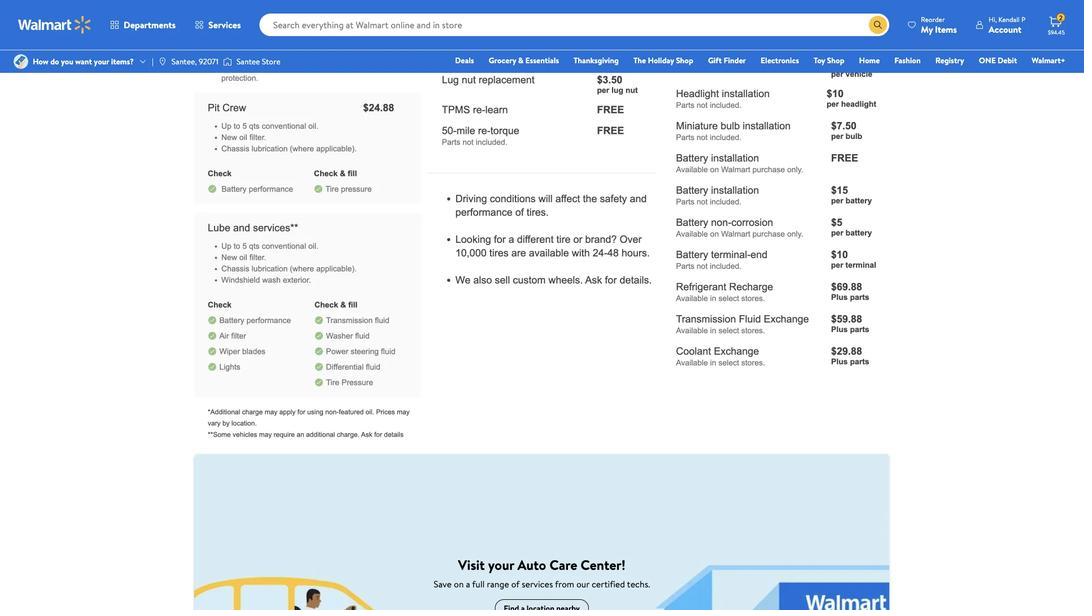 Task type: describe. For each thing, give the bounding box(es) containing it.
Search search field
[[260, 14, 890, 36]]

92071
[[199, 56, 219, 67]]

gift finder link
[[703, 54, 752, 66]]

center!
[[581, 555, 626, 574]]

your inside visit your auto care center! save on a full range of services from our certified techs.
[[488, 555, 515, 574]]

save
[[434, 578, 452, 590]]

deals link
[[450, 54, 479, 66]]

santee, 92071
[[172, 56, 219, 67]]

auto
[[518, 555, 547, 574]]

reorder
[[922, 14, 946, 24]]

santee store
[[237, 56, 281, 67]]

thanksgiving link
[[569, 54, 624, 66]]

certified
[[592, 578, 625, 590]]

electronics
[[761, 55, 800, 66]]

services button
[[185, 11, 251, 38]]

of
[[512, 578, 520, 590]]

full
[[472, 578, 485, 590]]

how
[[33, 56, 48, 67]]

the holiday shop link
[[629, 54, 699, 66]]

 image for how do you want your items?
[[14, 54, 28, 69]]

do
[[50, 56, 59, 67]]

grocery
[[489, 55, 517, 66]]

kendall
[[999, 14, 1020, 24]]

toy shop link
[[809, 54, 850, 66]]

services
[[209, 19, 241, 31]]

registry
[[936, 55, 965, 66]]

santee
[[237, 56, 260, 67]]

p
[[1022, 14, 1026, 24]]

one
[[980, 55, 996, 66]]

fashion link
[[890, 54, 926, 66]]

my
[[922, 23, 933, 35]]

how do you want your items?
[[33, 56, 134, 67]]

fashion
[[895, 55, 921, 66]]

reorder my items
[[922, 14, 958, 35]]

one debit
[[980, 55, 1018, 66]]

one debit link
[[974, 54, 1023, 66]]

home link
[[855, 54, 886, 66]]

hi,
[[989, 14, 997, 24]]

finder
[[724, 55, 746, 66]]

grocery & essentials link
[[484, 54, 564, 66]]

Walmart Site-Wide search field
[[260, 14, 890, 36]]

items
[[936, 23, 958, 35]]

a
[[466, 578, 470, 590]]

visit your auto care center! save on a full range of services from our certified techs.
[[434, 555, 650, 590]]

the
[[634, 55, 646, 66]]

grocery & essentials
[[489, 55, 559, 66]]



Task type: locate. For each thing, give the bounding box(es) containing it.
deals
[[455, 55, 474, 66]]

shop inside "link"
[[828, 55, 845, 66]]

essentials
[[526, 55, 559, 66]]

0 vertical spatial your
[[94, 56, 109, 67]]

2
[[1060, 13, 1063, 22]]

want
[[75, 56, 92, 67]]

departments button
[[101, 11, 185, 38]]

departments
[[124, 19, 176, 31]]

walmart+
[[1032, 55, 1066, 66]]

items?
[[111, 56, 134, 67]]

0 horizontal spatial  image
[[14, 54, 28, 69]]

gift
[[708, 55, 722, 66]]

1 horizontal spatial your
[[488, 555, 515, 574]]

hi, kendall p account
[[989, 14, 1026, 35]]

walmart image
[[18, 16, 92, 34]]

thanksgiving
[[574, 55, 619, 66]]

 image left how
[[14, 54, 28, 69]]

toy shop
[[814, 55, 845, 66]]

shop
[[676, 55, 694, 66], [828, 55, 845, 66]]

walmart+ link
[[1027, 54, 1071, 66]]

 image
[[14, 54, 28, 69], [158, 57, 167, 66]]

techs.
[[627, 578, 650, 590]]

your right want
[[94, 56, 109, 67]]

you
[[61, 56, 73, 67]]

 image right |
[[158, 57, 167, 66]]

the holiday shop
[[634, 55, 694, 66]]

services
[[522, 578, 553, 590]]

|
[[152, 56, 154, 67]]

toy
[[814, 55, 826, 66]]

1 horizontal spatial  image
[[158, 57, 167, 66]]

&
[[518, 55, 524, 66]]

account
[[989, 23, 1022, 35]]

your up range
[[488, 555, 515, 574]]

store
[[262, 56, 281, 67]]

our
[[577, 578, 590, 590]]

registry link
[[931, 54, 970, 66]]

on
[[454, 578, 464, 590]]

$94.45
[[1049, 28, 1065, 36]]

range
[[487, 578, 509, 590]]

0 horizontal spatial shop
[[676, 55, 694, 66]]

electronics link
[[756, 54, 805, 66]]

0 horizontal spatial your
[[94, 56, 109, 67]]

home
[[860, 55, 880, 66]]

gift finder
[[708, 55, 746, 66]]

search icon image
[[874, 20, 883, 29]]

visit
[[458, 555, 485, 574]]

1 horizontal spatial shop
[[828, 55, 845, 66]]

 image for santee, 92071
[[158, 57, 167, 66]]

debit
[[998, 55, 1018, 66]]

your
[[94, 56, 109, 67], [488, 555, 515, 574]]

1 shop from the left
[[676, 55, 694, 66]]

santee,
[[172, 56, 197, 67]]

shop right toy
[[828, 55, 845, 66]]

holiday
[[648, 55, 674, 66]]

shop right holiday
[[676, 55, 694, 66]]

care
[[550, 555, 578, 574]]

 image
[[223, 56, 232, 67]]

from
[[555, 578, 575, 590]]

1 vertical spatial your
[[488, 555, 515, 574]]

2 shop from the left
[[828, 55, 845, 66]]



Task type: vqa. For each thing, say whether or not it's contained in the screenshot.
made
no



